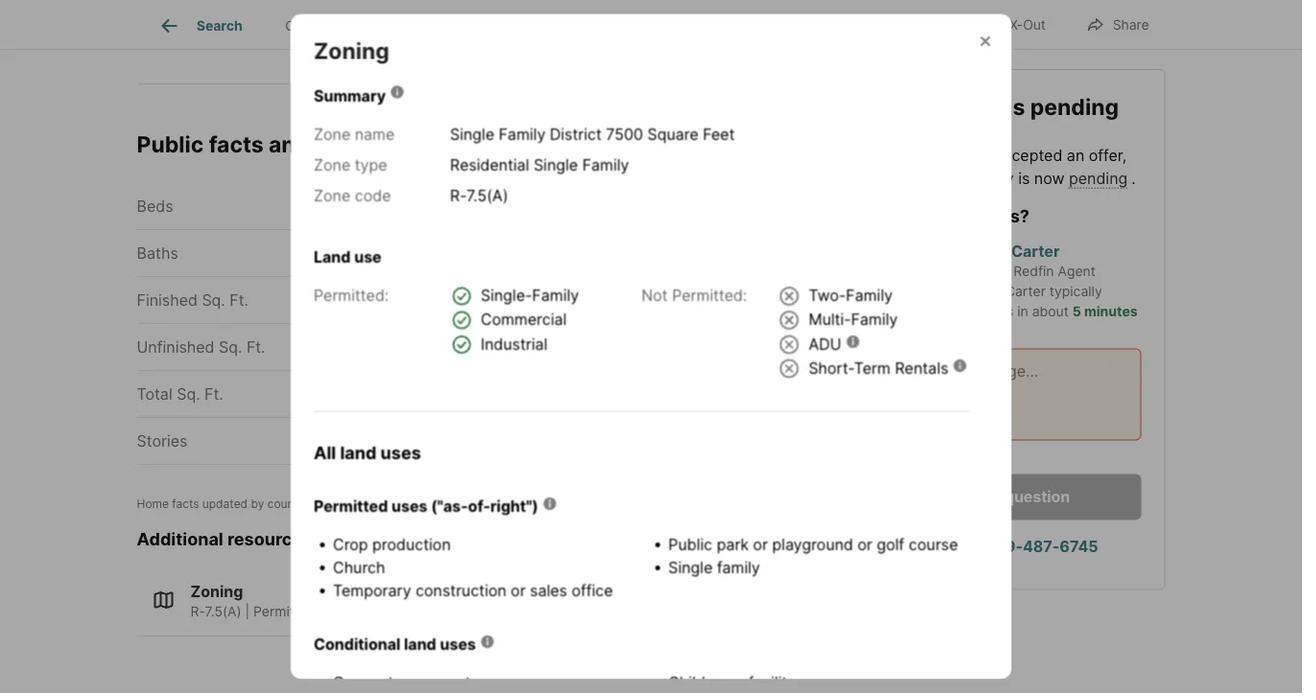 Task type: vqa. For each thing, say whether or not it's contained in the screenshot.
the R- in the zoning name, type, and code element
yes



Task type: locate. For each thing, give the bounding box(es) containing it.
convent or monastery
[[333, 673, 494, 692]]

single-
[[480, 286, 532, 305], [323, 604, 368, 620]]

2 year from the top
[[496, 338, 528, 356]]

tami for tami carter typically replies in about
[[972, 283, 1002, 300]]

. left of-
[[441, 497, 444, 511]]

dallas
[[972, 263, 1010, 280]]

facts for updated
[[172, 497, 199, 511]]

lot
[[496, 196, 519, 215]]

question
[[1005, 488, 1070, 506]]

r- inside zoning name, type, and code element
[[450, 186, 466, 204]]

use
[[354, 247, 381, 266]]

sq. for unfinished
[[219, 338, 242, 356]]

469-
[[985, 538, 1023, 556]]

2 vertical spatial uses
[[439, 635, 475, 654]]

permitted: inside the zoning r-7.5(a) | permitted: single-family, commercial, industrial
[[253, 604, 319, 620]]

2 1963 from the top
[[799, 338, 835, 356]]

term
[[854, 358, 890, 377]]

1963 for year built
[[799, 291, 835, 309]]

public inside public park or playground or golf course single family
[[668, 535, 712, 554]]

1963 for year renovated
[[799, 338, 835, 356]]

or down conditional land uses
[[398, 673, 412, 692]]

2 vertical spatial ft.
[[204, 385, 223, 403]]

0 vertical spatial 7.5(a)
[[466, 186, 508, 204]]

1 zone from the top
[[313, 124, 350, 143]]

conditional land uses
[[313, 635, 475, 654]]

single inside public park or playground or golf course single family
[[668, 558, 712, 577]]

zone up zone type at the left of page
[[313, 124, 350, 143]]

tami down dallas in the right top of the page
[[972, 283, 1002, 300]]

family,
[[368, 604, 412, 620]]

is
[[1007, 93, 1025, 120], [1018, 169, 1030, 187]]

sq. right finished
[[202, 291, 225, 309]]

family up commercial
[[532, 286, 579, 305]]

land for conditional
[[404, 635, 436, 654]]

1 horizontal spatial r-
[[450, 186, 466, 204]]

single- down temporary
[[323, 604, 368, 620]]

x-out
[[1010, 17, 1046, 33]]

permitted:
[[313, 285, 388, 304], [672, 285, 747, 304], [253, 604, 319, 620]]

0 vertical spatial industrial
[[480, 334, 547, 353]]

public
[[137, 131, 204, 157], [668, 535, 712, 554]]

1 vertical spatial and
[[889, 169, 916, 187]]

family down 'single family district 7500 square feet'
[[582, 155, 629, 174]]

2 vertical spatial zone
[[313, 186, 350, 204]]

industrial inside the zoning r-7.5(a) | permitted: single-family, commercial, industrial
[[499, 604, 557, 620]]

0 vertical spatial zoning
[[313, 37, 389, 64]]

sq. for finished
[[202, 291, 225, 309]]

0 vertical spatial ft.
[[230, 291, 248, 309]]

church
[[333, 558, 385, 577]]

single down district on the top of page
[[533, 155, 578, 174]]

ft. down finished sq. ft.
[[247, 338, 265, 356]]

call
[[956, 538, 981, 556]]

0 vertical spatial sq.
[[202, 291, 225, 309]]

.
[[1132, 169, 1136, 187], [441, 497, 444, 511]]

permitted: down land use
[[313, 285, 388, 304]]

public facts and zoning for 2617 blanton st
[[137, 131, 597, 157]]

zoning down the additional resources
[[190, 583, 243, 601]]

1 year from the top
[[496, 291, 528, 309]]

0 vertical spatial land
[[340, 442, 376, 464]]

1 horizontal spatial facts
[[209, 131, 264, 157]]

carter up in
[[1006, 283, 1046, 300]]

or left the sales
[[510, 581, 525, 600]]

overview tab
[[264, 3, 366, 49]]

1 vertical spatial public
[[668, 535, 712, 554]]

tami inside tami carter dallas redfin agent
[[972, 242, 1008, 261]]

1 vertical spatial single-
[[323, 604, 368, 620]]

carter up redfin
[[1011, 242, 1060, 261]]

1 tami from the top
[[972, 242, 1008, 261]]

stories
[[137, 432, 188, 450]]

family for multi-
[[851, 310, 898, 329]]

0 vertical spatial .
[[1132, 169, 1136, 187]]

pending up an
[[1030, 93, 1119, 120]]

r- inside the zoning r-7.5(a) | permitted: single-family, commercial, industrial
[[190, 604, 205, 620]]

now
[[1034, 169, 1065, 187]]

permitted: inside 'not permitted land uses' element
[[672, 285, 747, 304]]

st
[[574, 131, 597, 157]]

family for single-
[[532, 286, 579, 305]]

and down 'the'
[[889, 169, 916, 187]]

zoning
[[314, 131, 388, 157]]

public left park
[[668, 535, 712, 554]]

or inside the crop production church temporary construction or sales office
[[510, 581, 525, 600]]

zoning inside dialog
[[313, 37, 389, 64]]

golf
[[876, 535, 904, 554]]

zone down zone type at the left of page
[[313, 186, 350, 204]]

single up residential
[[450, 124, 494, 143]]

1 horizontal spatial land
[[404, 635, 436, 654]]

uses down commercial,
[[439, 635, 475, 654]]

total
[[137, 385, 172, 403]]

child-care facility
[[668, 673, 796, 692]]

ask
[[960, 488, 989, 506]]

2 horizontal spatial single
[[668, 558, 712, 577]]

1963
[[799, 291, 835, 309], [799, 338, 835, 356]]

0 horizontal spatial zoning
[[190, 583, 243, 601]]

single left family
[[668, 558, 712, 577]]

x-out button
[[966, 4, 1062, 44]]

1 vertical spatial zoning
[[190, 583, 243, 601]]

tami for tami carter dallas redfin agent
[[972, 242, 1008, 261]]

2 zone from the top
[[313, 155, 350, 174]]

family up residential single family
[[498, 124, 545, 143]]

family inside permitted land uses element
[[532, 286, 579, 305]]

zoning for zoning r-7.5(a) | permitted: single-family, commercial, industrial
[[190, 583, 243, 601]]

carter inside tami carter dallas redfin agent
[[1011, 242, 1060, 261]]

family up multi-family
[[846, 286, 892, 305]]

2617
[[428, 131, 481, 157]]

zoning for zoning
[[313, 37, 389, 64]]

permitted: right not
[[672, 285, 747, 304]]

facility
[[748, 673, 796, 692]]

zone
[[313, 124, 350, 143], [313, 155, 350, 174], [313, 186, 350, 204]]

1963 up multi-
[[799, 291, 835, 309]]

public park or playground or golf course single family
[[668, 535, 958, 577]]

land right all at the left of page
[[340, 442, 376, 464]]

year up commercial
[[496, 291, 528, 309]]

unfinished sq. ft.
[[137, 338, 265, 356]]

0 horizontal spatial single-
[[323, 604, 368, 620]]

zone for zone type
[[313, 155, 350, 174]]

2 vertical spatial sq.
[[177, 385, 200, 403]]

r- left |
[[190, 604, 205, 620]]

single- up commercial
[[480, 286, 532, 305]]

uses
[[380, 442, 421, 464], [391, 497, 427, 515], [439, 635, 475, 654]]

0 vertical spatial pending
[[1030, 93, 1119, 120]]

1 vertical spatial year
[[496, 338, 528, 356]]

pending link
[[1069, 169, 1128, 187]]

0 vertical spatial uses
[[380, 442, 421, 464]]

district
[[549, 124, 601, 143]]

1 vertical spatial sq.
[[219, 338, 242, 356]]

typically
[[1050, 283, 1102, 300]]

0 vertical spatial single
[[450, 124, 494, 143]]

1 vertical spatial zone
[[313, 155, 350, 174]]

favorite button
[[849, 4, 959, 44]]

on
[[353, 497, 366, 511]]

the
[[889, 146, 917, 164]]

zoning down overview
[[313, 37, 389, 64]]

0 horizontal spatial public
[[137, 131, 204, 157]]

0 horizontal spatial .
[[441, 497, 444, 511]]

0 horizontal spatial single
[[450, 124, 494, 143]]

1 vertical spatial 7.5(a)
[[205, 604, 241, 620]]

zoning name, type, and code element
[[313, 122, 765, 214]]

sq. right unfinished
[[219, 338, 242, 356]]

1 horizontal spatial 7.5(a)
[[466, 186, 508, 204]]

1 vertical spatial tami
[[972, 283, 1002, 300]]

monastery
[[417, 673, 494, 692]]

county
[[267, 497, 305, 511]]

tab list containing search
[[137, 0, 775, 49]]

tab list
[[137, 0, 775, 49]]

sq. right total
[[177, 385, 200, 403]]

1 horizontal spatial zoning
[[313, 37, 389, 64]]

0 vertical spatial 1963
[[799, 291, 835, 309]]

0 vertical spatial zone
[[313, 124, 350, 143]]

offer,
[[1089, 146, 1127, 164]]

text
[[901, 538, 933, 556]]

sale & tax history
[[531, 18, 645, 34]]

ft. up the unfinished sq. ft. on the left of the page
[[230, 291, 248, 309]]

ft. for total sq. ft.
[[204, 385, 223, 403]]

beds
[[137, 196, 173, 215]]

commercial,
[[416, 604, 495, 620]]

schools tab
[[667, 3, 759, 49]]

zoning inside the zoning r-7.5(a) | permitted: single-family, commercial, industrial
[[190, 583, 243, 601]]

7.5(a) inside zoning name, type, and code element
[[466, 186, 508, 204]]

built
[[532, 291, 564, 309]]

industrial down the sales
[[499, 604, 557, 620]]

uses right oct
[[391, 497, 427, 515]]

history
[[599, 18, 645, 34]]

uses for conditional
[[439, 635, 475, 654]]

additional
[[137, 529, 223, 550]]

0 vertical spatial facts
[[209, 131, 264, 157]]

industrial down commercial
[[480, 334, 547, 353]]

1 vertical spatial 1963
[[799, 338, 835, 356]]

in
[[1017, 304, 1029, 320]]

1 horizontal spatial single
[[533, 155, 578, 174]]

1 horizontal spatial public
[[668, 535, 712, 554]]

1 vertical spatial land
[[404, 635, 436, 654]]

carter for tami carter dallas redfin agent
[[1011, 242, 1060, 261]]

tami inside tami carter typically replies in about
[[972, 283, 1002, 300]]

permitted: inside permitted land uses element
[[313, 285, 388, 304]]

details
[[447, 18, 489, 34]]

0 vertical spatial and
[[269, 131, 309, 157]]

finished sq. ft.
[[137, 291, 248, 309]]

0 horizontal spatial r-
[[190, 604, 205, 620]]

accepted
[[995, 146, 1063, 164]]

share
[[1113, 17, 1149, 33]]

public up beds
[[137, 131, 204, 157]]

dallas redfin agenttami carter image
[[889, 242, 956, 309]]

permitted: right |
[[253, 604, 319, 620]]

0 vertical spatial carter
[[1011, 242, 1060, 261]]

zone name
[[313, 124, 394, 143]]

469-487-6745 link
[[985, 538, 1099, 556]]

. right pending 'link' at right top
[[1132, 169, 1136, 187]]

zone up zone code
[[313, 155, 350, 174]]

is down accepted
[[1018, 169, 1030, 187]]

playground
[[772, 535, 853, 554]]

land for all
[[340, 442, 376, 464]]

0 horizontal spatial facts
[[172, 497, 199, 511]]

summary
[[313, 86, 385, 105]]

additional resources
[[137, 529, 312, 550]]

1 horizontal spatial single-
[[480, 286, 532, 305]]

property details tab
[[366, 3, 510, 49]]

tami up dallas in the right top of the page
[[972, 242, 1008, 261]]

2 tami from the top
[[972, 283, 1002, 300]]

is right home
[[1007, 93, 1025, 120]]

1 vertical spatial ft.
[[247, 338, 265, 356]]

year
[[496, 291, 528, 309], [496, 338, 528, 356]]

ft. down the unfinished sq. ft. on the left of the page
[[204, 385, 223, 403]]

r- left 3
[[450, 186, 466, 204]]

land up convent or monastery
[[404, 635, 436, 654]]

1 vertical spatial carter
[[1006, 283, 1046, 300]]

0 vertical spatial r-
[[450, 186, 466, 204]]

and
[[269, 131, 309, 157], [889, 169, 916, 187]]

uses for all
[[380, 442, 421, 464]]

1963 up short-
[[799, 338, 835, 356]]

alert
[[889, 445, 1126, 459]]

1 vertical spatial pending
[[1069, 169, 1128, 187]]

conditional
[[313, 635, 400, 654]]

7.5(a) left |
[[205, 604, 241, 620]]

1 horizontal spatial and
[[889, 169, 916, 187]]

0 vertical spatial is
[[1007, 93, 1025, 120]]

permitted uses ("as-of-right")
[[313, 497, 538, 515]]

pending down offer,
[[1069, 169, 1128, 187]]

1 vertical spatial is
[[1018, 169, 1030, 187]]

3 zone from the top
[[313, 186, 350, 204]]

1 vertical spatial industrial
[[499, 604, 557, 620]]

1 horizontal spatial .
[[1132, 169, 1136, 187]]

0 vertical spatial public
[[137, 131, 204, 157]]

uses up 20,
[[380, 442, 421, 464]]

year down commercial
[[496, 338, 528, 356]]

ft.
[[230, 291, 248, 309], [247, 338, 265, 356], [204, 385, 223, 403]]

residential single family
[[450, 155, 629, 174]]

0 vertical spatial tami
[[972, 242, 1008, 261]]

office
[[571, 581, 613, 600]]

family
[[498, 124, 545, 143], [582, 155, 629, 174], [532, 286, 579, 305], [846, 286, 892, 305], [851, 310, 898, 329]]

0 vertical spatial single-
[[480, 286, 532, 305]]

0 horizontal spatial land
[[340, 442, 376, 464]]

r-
[[450, 186, 466, 204], [190, 604, 205, 620]]

7.5(a) down residential
[[466, 186, 508, 204]]

1 vertical spatial r-
[[190, 604, 205, 620]]

family down two-family
[[851, 310, 898, 329]]

records
[[308, 497, 349, 511]]

zone code
[[313, 186, 391, 204]]

1 1963 from the top
[[799, 291, 835, 309]]

1 vertical spatial facts
[[172, 497, 199, 511]]

and left the zoning
[[269, 131, 309, 157]]

0 vertical spatial year
[[496, 291, 528, 309]]

single
[[450, 124, 494, 143], [533, 155, 578, 174], [668, 558, 712, 577]]

replies
[[972, 304, 1014, 320]]

2023
[[412, 497, 441, 511]]

year for year renovated
[[496, 338, 528, 356]]

2 vertical spatial single
[[668, 558, 712, 577]]

0 horizontal spatial 7.5(a)
[[205, 604, 241, 620]]

carter inside tami carter typically replies in about
[[1006, 283, 1046, 300]]



Task type: describe. For each thing, give the bounding box(es) containing it.
sale & tax history tab
[[510, 3, 667, 49]]

single- inside permitted land uses element
[[480, 286, 532, 305]]

by
[[251, 497, 264, 511]]

convent
[[333, 673, 393, 692]]

total sq. ft.
[[137, 385, 223, 403]]

right")
[[490, 497, 538, 515]]

ask a question
[[960, 488, 1070, 506]]

agent
[[1058, 263, 1096, 280]]

7.5(a) inside the zoning r-7.5(a) | permitted: single-family, commercial, industrial
[[205, 604, 241, 620]]

crop
[[333, 535, 368, 554]]

year for year built
[[496, 291, 528, 309]]

and inside the seller has accepted an offer, and this property is now
[[889, 169, 916, 187]]

1 vertical spatial .
[[441, 497, 444, 511]]

tax
[[575, 18, 596, 34]]

is inside the seller has accepted an offer, and this property is now
[[1018, 169, 1030, 187]]

permitted
[[313, 497, 388, 515]]

facts for and
[[209, 131, 264, 157]]

not
[[641, 285, 667, 304]]

permitted land uses element
[[313, 284, 609, 356]]

multi-
[[808, 310, 851, 329]]

zone for zone code
[[313, 186, 350, 204]]

tami carter typically replies in about
[[972, 283, 1102, 320]]

zoning element
[[313, 14, 412, 65]]

1 vertical spatial uses
[[391, 497, 427, 515]]

share button
[[1070, 4, 1166, 44]]

or right park
[[753, 535, 768, 554]]

home
[[941, 93, 1002, 120]]

3
[[467, 196, 476, 215]]

text or call 469-487-6745
[[901, 538, 1099, 556]]

tami carter dallas redfin agent
[[972, 242, 1096, 280]]

redfin
[[1014, 263, 1054, 280]]

unfinished
[[137, 338, 215, 356]]

0 horizontal spatial and
[[269, 131, 309, 157]]

year built
[[496, 291, 564, 309]]

family for two-
[[846, 286, 892, 305]]

schools
[[688, 18, 738, 34]]

carter for tami carter typically replies in about
[[1006, 283, 1046, 300]]

sales
[[530, 581, 567, 600]]

multi-family
[[808, 310, 898, 329]]

child-
[[668, 673, 712, 692]]

Write a message... text field
[[905, 360, 1125, 429]]

5
[[1073, 304, 1081, 320]]

renovated
[[532, 338, 610, 356]]

two-family
[[808, 286, 892, 305]]

an
[[1067, 146, 1085, 164]]

short-term rentals
[[808, 358, 948, 377]]

7500
[[606, 124, 643, 143]]

zone for zone name
[[313, 124, 350, 143]]

of-
[[468, 497, 490, 515]]

blanton
[[486, 131, 569, 157]]

public for public park or playground or golf course single family
[[668, 535, 712, 554]]

zoning dialog
[[290, 14, 1012, 694]]

or left golf
[[857, 535, 872, 554]]

production
[[372, 535, 450, 554]]

has
[[965, 146, 990, 164]]

about
[[1032, 304, 1069, 320]]

6745
[[1060, 538, 1099, 556]]

1,738
[[438, 291, 476, 309]]

care
[[712, 673, 744, 692]]

out
[[1023, 17, 1046, 33]]

ft. for unfinished sq. ft.
[[247, 338, 265, 356]]

r-7.5(a)
[[450, 186, 508, 204]]

lot size
[[496, 196, 554, 215]]

sale
[[531, 18, 560, 34]]

ft. for finished sq. ft.
[[230, 291, 248, 309]]

course
[[908, 535, 958, 554]]

or left call
[[937, 538, 952, 556]]

home
[[137, 497, 169, 511]]

single- inside the zoning r-7.5(a) | permitted: single-family, commercial, industrial
[[323, 604, 368, 620]]

zoning r-7.5(a) | permitted: single-family, commercial, industrial
[[190, 583, 557, 620]]

resources
[[227, 529, 312, 550]]

single family district 7500 square feet
[[450, 124, 734, 143]]

all
[[313, 442, 336, 464]]

two-
[[808, 286, 846, 305]]

property details
[[388, 18, 489, 34]]

public for public facts and zoning for 2617 blanton st
[[137, 131, 204, 157]]

short-
[[808, 358, 854, 377]]

feet
[[702, 124, 734, 143]]

type
[[354, 155, 387, 174]]

a
[[993, 488, 1001, 506]]

park
[[716, 535, 748, 554]]

&
[[563, 18, 572, 34]]

not permitted land uses element
[[641, 284, 1010, 380]]

industrial inside permitted land uses element
[[480, 334, 547, 353]]

property
[[951, 169, 1014, 187]]

this home is pending
[[889, 93, 1119, 120]]

487-
[[1023, 538, 1060, 556]]

not permitted:
[[641, 285, 747, 304]]

tami carter link
[[972, 242, 1060, 261]]

this
[[921, 169, 947, 187]]

property
[[388, 18, 443, 34]]

questions?
[[936, 205, 1030, 226]]

family for single
[[498, 124, 545, 143]]

1 vertical spatial single
[[533, 155, 578, 174]]

this
[[889, 93, 936, 120]]

have questions?
[[889, 205, 1030, 226]]

construction
[[415, 581, 506, 600]]

search link
[[158, 14, 243, 37]]

sq. for total
[[177, 385, 200, 403]]

home facts updated by county records on oct 20, 2023 .
[[137, 497, 444, 511]]



